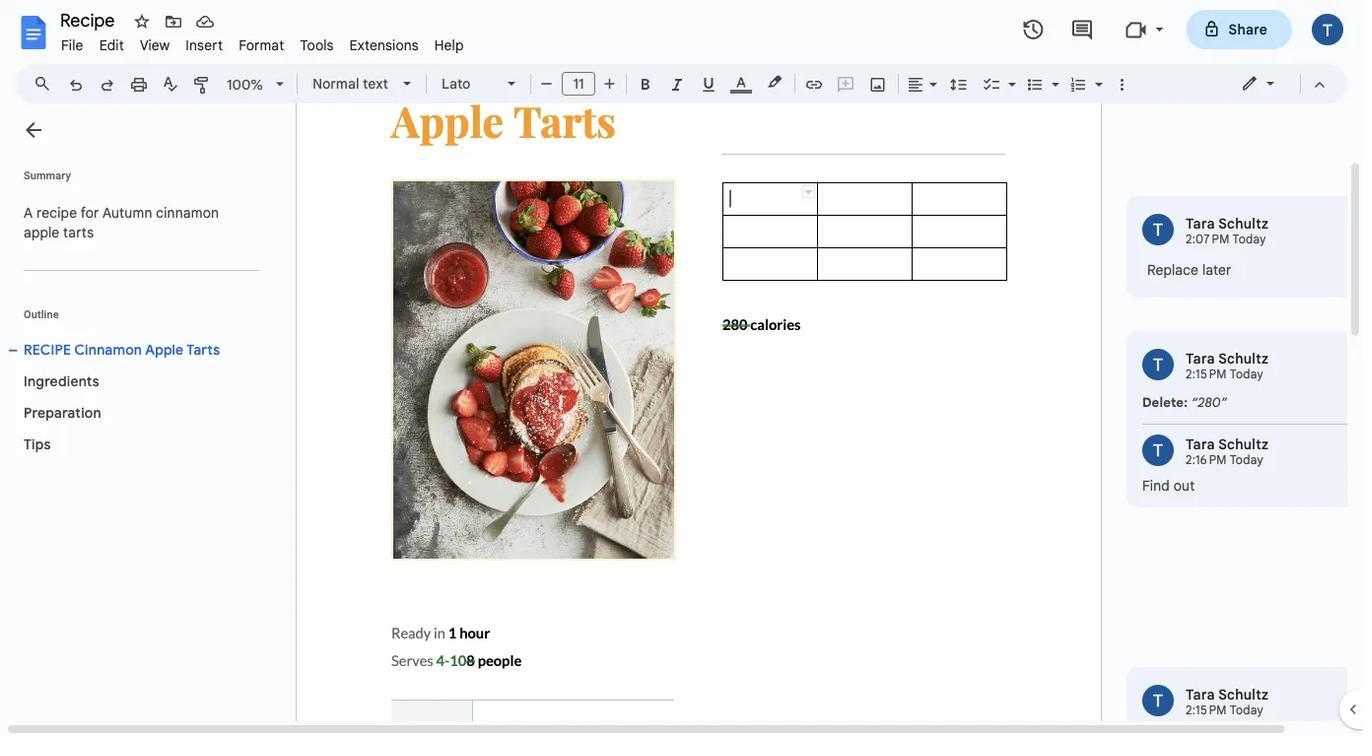Task type: locate. For each thing, give the bounding box(es) containing it.
click to select borders image
[[802, 185, 815, 198]]

Zoom text field
[[222, 71, 269, 99]]

1 tara schultz image from the top
[[1143, 214, 1174, 245]]

text
[[363, 75, 388, 92]]

2 schultz from the top
[[1219, 350, 1269, 367]]

share button
[[1187, 10, 1292, 49]]

1 schultz from the top
[[1219, 215, 1269, 232]]

0 vertical spatial 2:15 pm
[[1186, 367, 1227, 382]]

insert
[[186, 36, 223, 54]]

2 tara schultz 2:15 pm today from the top
[[1186, 686, 1269, 718]]

summary
[[24, 169, 71, 181]]

summary element
[[14, 193, 260, 252]]

file menu item
[[53, 34, 91, 57]]

menu bar containing file
[[53, 26, 472, 58]]

tara schultz image
[[1143, 214, 1174, 245], [1143, 435, 1174, 466], [1143, 685, 1174, 717]]

today inside tara schultz 2:16 pm today
[[1230, 453, 1264, 468]]

tara schultz 2:16 pm today
[[1186, 436, 1269, 468]]

view menu item
[[132, 34, 178, 57]]

0 vertical spatial tara schultz 2:15 pm today
[[1186, 350, 1269, 382]]

align image
[[905, 70, 928, 98]]

2:15 pm
[[1186, 367, 1227, 382], [1186, 703, 1227, 718]]

summary heading
[[24, 168, 71, 183]]

view
[[140, 36, 170, 54]]

tara
[[1186, 215, 1215, 232], [1186, 350, 1215, 367], [1186, 436, 1215, 453], [1186, 686, 1215, 703]]

4 tara from the top
[[1186, 686, 1215, 703]]

format
[[239, 36, 284, 54]]

help menu item
[[427, 34, 472, 57]]

cinnamon
[[74, 341, 142, 358]]

2 tara schultz image from the top
[[1143, 435, 1174, 466]]

extensions
[[350, 36, 419, 54]]

application containing share
[[0, 0, 1363, 737]]

apple
[[145, 341, 184, 358]]

tara for tara schultz icon for find
[[1186, 436, 1215, 453]]

Zoom field
[[219, 70, 293, 100]]

find out
[[1143, 477, 1195, 494]]

tara schultz image for find
[[1143, 435, 1174, 466]]

today
[[1233, 232, 1267, 247], [1230, 367, 1264, 382], [1230, 453, 1264, 468], [1230, 703, 1264, 718]]

a recipe for autumn cinnamon apple tarts
[[24, 204, 223, 241]]

tara for tara schultz icon corresponding to replace
[[1186, 215, 1215, 232]]

mode and view toolbar
[[1226, 64, 1336, 104]]

1 vertical spatial tara schultz 2:15 pm today
[[1186, 686, 1269, 718]]

line & paragraph spacing image
[[948, 70, 971, 98]]

tips
[[24, 436, 51, 453]]

today inside tara schultz 2:07 pm today
[[1233, 232, 1267, 247]]

1 tara from the top
[[1186, 215, 1215, 232]]

insert image image
[[867, 70, 890, 98]]

tara schultz image for replace
[[1143, 214, 1174, 245]]

outline heading
[[0, 307, 268, 334]]

tarts
[[187, 341, 220, 358]]

apple
[[24, 224, 59, 241]]

ingredients
[[24, 373, 99, 390]]

2 2:15 pm from the top
[[1186, 703, 1227, 718]]

menu bar
[[53, 26, 472, 58]]

1 vertical spatial tara schultz image
[[1143, 435, 1174, 466]]

schultz
[[1219, 215, 1269, 232], [1219, 350, 1269, 367], [1219, 436, 1269, 453], [1219, 686, 1269, 703]]

1 vertical spatial 2:15 pm
[[1186, 703, 1227, 718]]

out
[[1174, 477, 1195, 494]]

tara schultz 2:15 pm today
[[1186, 350, 1269, 382], [1186, 686, 1269, 718]]

tara inside tara schultz 2:16 pm today
[[1186, 436, 1215, 453]]

2 tara from the top
[[1186, 350, 1215, 367]]

tools
[[300, 36, 334, 54]]

4 schultz from the top
[[1219, 686, 1269, 703]]

tara inside tara schultz 2:07 pm today
[[1186, 215, 1215, 232]]

0 vertical spatial tara schultz image
[[1143, 214, 1174, 245]]

highlight color image
[[764, 70, 786, 94]]

application
[[0, 0, 1363, 737]]

2:07 pm
[[1186, 232, 1230, 247]]

document outline element
[[0, 104, 268, 722]]

schultz inside tara schultz 2:07 pm today
[[1219, 215, 1269, 232]]

tarts
[[63, 224, 94, 241]]

extensions menu item
[[342, 34, 427, 57]]

menu bar inside the menu bar banner
[[53, 26, 472, 58]]

delete:
[[1143, 394, 1188, 410]]

insert menu item
[[178, 34, 231, 57]]

3 schultz from the top
[[1219, 436, 1269, 453]]

later
[[1203, 261, 1232, 279]]

2:16 pm
[[1186, 453, 1227, 468]]

3 tara from the top
[[1186, 436, 1215, 453]]

2 vertical spatial tara schultz image
[[1143, 685, 1174, 717]]

text color image
[[731, 70, 752, 94]]

tara schultz 2:07 pm today
[[1186, 215, 1269, 247]]



Task type: vqa. For each thing, say whether or not it's contained in the screenshot.
MENU inside application
no



Task type: describe. For each thing, give the bounding box(es) containing it.
autumn
[[102, 204, 152, 221]]

normal text
[[313, 75, 388, 92]]

a
[[24, 204, 33, 221]]

tara for tara schultz image
[[1186, 350, 1215, 367]]

tara for 3rd tara schultz icon from the top
[[1186, 686, 1215, 703]]

help
[[435, 36, 464, 54]]

cinnamon
[[156, 204, 219, 221]]

1 2:15 pm from the top
[[1186, 367, 1227, 382]]

share
[[1229, 21, 1268, 38]]

schultz inside tara schultz 2:16 pm today
[[1219, 436, 1269, 453]]

preparation
[[24, 404, 101, 421]]

edit menu item
[[91, 34, 132, 57]]

Font size text field
[[563, 72, 594, 96]]

recipe
[[37, 204, 77, 221]]

normal
[[313, 75, 359, 92]]

tara schultz image
[[1143, 349, 1174, 381]]

tools menu item
[[292, 34, 342, 57]]

Font size field
[[562, 72, 603, 97]]

Rename text field
[[53, 8, 126, 32]]

1 tara schultz 2:15 pm today from the top
[[1186, 350, 1269, 382]]

font list. lato selected. option
[[442, 70, 496, 98]]

find
[[1143, 477, 1170, 494]]

replace
[[1148, 261, 1199, 279]]

Star checkbox
[[128, 8, 156, 35]]

Menus field
[[25, 70, 68, 98]]

styles list. normal text selected. option
[[313, 70, 391, 98]]

menu bar banner
[[0, 0, 1363, 737]]

3 tara schultz image from the top
[[1143, 685, 1174, 717]]

recipe
[[24, 341, 71, 358]]

delete: "280"
[[1143, 394, 1228, 410]]

edit
[[99, 36, 124, 54]]

main toolbar
[[58, 0, 1138, 408]]

"280"
[[1192, 394, 1228, 410]]

lato
[[442, 75, 471, 92]]

recipe cinnamon apple tarts
[[24, 341, 220, 358]]

outline
[[24, 308, 59, 320]]

for
[[81, 204, 99, 221]]

file
[[61, 36, 83, 54]]

replace later
[[1148, 261, 1232, 279]]

format menu item
[[231, 34, 292, 57]]



